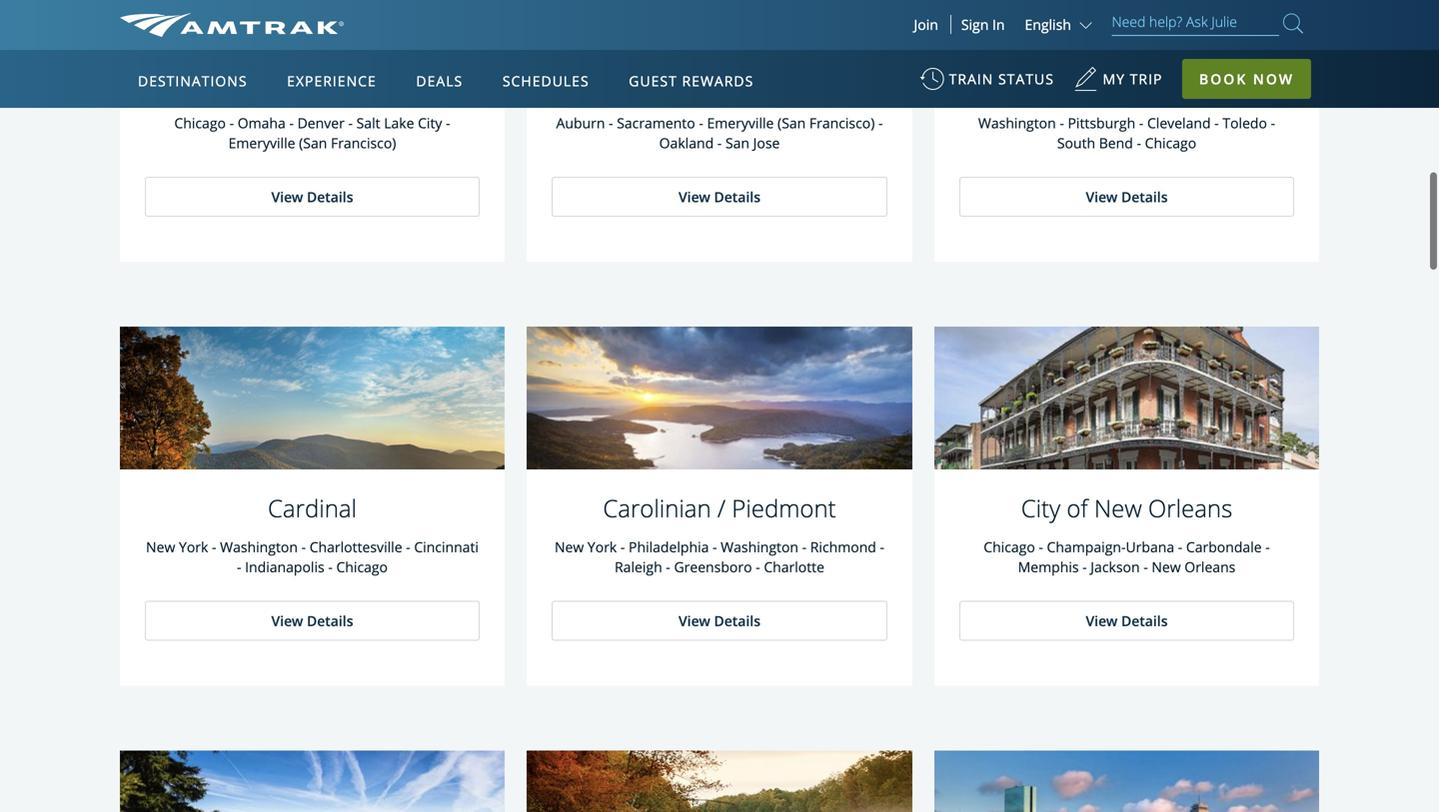 Task type: locate. For each thing, give the bounding box(es) containing it.
0 horizontal spatial capitol
[[634, 68, 709, 100]]

my
[[1103, 69, 1126, 88]]

chicago
[[174, 113, 226, 132], [1145, 133, 1197, 152], [984, 538, 1035, 557], [336, 558, 388, 577]]

philadelphia
[[629, 538, 709, 557]]

1 horizontal spatial york
[[588, 538, 617, 557]]

city right lake at top
[[418, 113, 442, 132]]

details for california zephyr
[[307, 187, 353, 206]]

chicago down destinations popup button
[[174, 113, 226, 132]]

(san inside 'chicago - omaha - denver - salt lake city - emeryville (san francisco)'
[[299, 133, 327, 152]]

chicago - omaha - denver - salt lake city - emeryville (san francisco)
[[174, 113, 450, 152]]

view details link down 'chicago - omaha - denver - salt lake city - emeryville (san francisco)'
[[145, 177, 480, 217]]

details for carolinian / piedmont
[[714, 612, 761, 631]]

1 horizontal spatial francisco)
[[810, 113, 875, 132]]

charlotte
[[764, 558, 825, 577]]

view details down indianapolis
[[271, 612, 353, 631]]

chicago inside "washington - pittsburgh - cleveland - toledo - south bend - chicago"
[[1145, 133, 1197, 152]]

cardinal
[[268, 492, 357, 525]]

jackson
[[1091, 558, 1140, 577]]

1 horizontal spatial washington
[[721, 538, 799, 557]]

emeryville
[[707, 113, 774, 132], [228, 133, 295, 152]]

chicago down charlottesville on the left of the page
[[336, 558, 388, 577]]

washington
[[979, 113, 1056, 132], [220, 538, 298, 557], [721, 538, 799, 557]]

destinations button
[[130, 53, 255, 109]]

details for cardinal
[[307, 612, 353, 631]]

view down the greensboro
[[679, 612, 711, 631]]

2 york from the left
[[588, 538, 617, 557]]

amtrak image
[[120, 13, 344, 37]]

now
[[1253, 69, 1295, 88]]

omaha
[[238, 113, 286, 132]]

york
[[179, 538, 208, 557], [588, 538, 617, 557]]

view details link down bend
[[960, 177, 1295, 217]]

0 vertical spatial francisco)
[[810, 113, 875, 132]]

view details link down the greensboro
[[552, 601, 888, 641]]

2 horizontal spatial washington
[[979, 113, 1056, 132]]

view details down the greensboro
[[679, 612, 761, 631]]

status
[[999, 69, 1055, 88]]

york for cardinal
[[179, 538, 208, 557]]

sign
[[961, 15, 989, 34]]

new york - washington - charlottesville - cincinnati - indianapolis - chicago
[[146, 538, 479, 577]]

train status
[[949, 69, 1055, 88]]

bend
[[1099, 133, 1133, 152]]

view down bend
[[1086, 187, 1118, 206]]

york for carolinian / piedmont
[[588, 538, 617, 557]]

emeryville down the omaha at the left of the page
[[228, 133, 295, 152]]

of
[[1067, 492, 1088, 525]]

(san
[[778, 113, 806, 132], [299, 133, 327, 152]]

-
[[229, 113, 234, 132], [289, 113, 294, 132], [348, 113, 353, 132], [446, 113, 450, 132], [609, 113, 613, 132], [699, 113, 704, 132], [879, 113, 883, 132], [1060, 113, 1064, 132], [1139, 113, 1144, 132], [1215, 113, 1219, 132], [1271, 113, 1276, 132], [718, 133, 722, 152], [1137, 133, 1142, 152], [212, 538, 216, 557], [301, 538, 306, 557], [406, 538, 411, 557], [621, 538, 625, 557], [713, 538, 717, 557], [802, 538, 807, 557], [880, 538, 885, 557], [1039, 538, 1044, 557], [1178, 538, 1183, 557], [1266, 538, 1270, 557], [237, 558, 241, 577], [328, 558, 333, 577], [666, 558, 671, 577], [756, 558, 760, 577], [1083, 558, 1087, 577], [1144, 558, 1148, 577]]

details down the greensboro
[[714, 612, 761, 631]]

view for capitol limited
[[1086, 187, 1118, 206]]

details down new york - washington - charlottesville - cincinnati - indianapolis - chicago
[[307, 612, 353, 631]]

1 vertical spatial (san
[[299, 133, 327, 152]]

view
[[271, 187, 303, 206], [679, 187, 711, 206], [1086, 187, 1118, 206], [271, 612, 303, 631], [679, 612, 711, 631], [1086, 612, 1118, 631]]

new inside chicago - champaign-urbana - carbondale - memphis - jackson - new orleans
[[1152, 558, 1181, 577]]

english button
[[1025, 15, 1097, 34]]

washington up charlotte at the bottom of page
[[721, 538, 799, 557]]

1 horizontal spatial emeryville
[[707, 113, 774, 132]]

0 horizontal spatial city
[[418, 113, 442, 132]]

details
[[307, 187, 353, 206], [714, 187, 761, 206], [1122, 187, 1168, 206], [307, 612, 353, 631], [714, 612, 761, 631], [1122, 612, 1168, 631]]

sign in button
[[961, 15, 1005, 34]]

orleans
[[1148, 492, 1233, 525], [1185, 558, 1236, 577]]

chicago inside chicago - champaign-urbana - carbondale - memphis - jackson - new orleans
[[984, 538, 1035, 557]]

1 vertical spatial francisco)
[[331, 133, 396, 152]]

destinations
[[138, 71, 247, 90]]

view details
[[271, 187, 353, 206], [679, 187, 761, 206], [1086, 187, 1168, 206], [271, 612, 353, 631], [679, 612, 761, 631], [1086, 612, 1168, 631]]

capitol up pittsburgh
[[1047, 68, 1121, 100]]

guest rewards button
[[621, 53, 762, 109]]

(san inside auburn - sacramento - emeryville (san francisco) - oakland - san jose
[[778, 113, 806, 132]]

0 horizontal spatial (san
[[299, 133, 327, 152]]

banner
[[0, 0, 1439, 462]]

capitol limited
[[1047, 68, 1208, 100]]

new
[[1094, 492, 1142, 525], [146, 538, 175, 557], [555, 538, 584, 557], [1152, 558, 1181, 577]]

details down jackson
[[1122, 612, 1168, 631]]

sign in
[[961, 15, 1005, 34]]

view details down jackson
[[1086, 612, 1168, 631]]

orleans up carbondale
[[1148, 492, 1233, 525]]

view details link for capitol limited
[[960, 177, 1295, 217]]

orleans down carbondale
[[1185, 558, 1236, 577]]

0 horizontal spatial francisco)
[[331, 133, 396, 152]]

details down 'chicago - omaha - denver - salt lake city - emeryville (san francisco)'
[[307, 187, 353, 206]]

city
[[418, 113, 442, 132], [1021, 492, 1061, 525]]

1 horizontal spatial city
[[1021, 492, 1061, 525]]

salt
[[356, 113, 380, 132]]

capitol up sacramento
[[634, 68, 709, 100]]

my trip button
[[1074, 60, 1163, 109]]

zephyr
[[328, 68, 404, 100]]

view details for california zephyr
[[271, 187, 353, 206]]

view down oakland
[[679, 187, 711, 206]]

book now
[[1200, 69, 1295, 88]]

california
[[221, 68, 322, 100]]

join button
[[902, 15, 951, 34]]

experience
[[287, 71, 377, 90]]

0 horizontal spatial emeryville
[[228, 133, 295, 152]]

1 horizontal spatial (san
[[778, 113, 806, 132]]

oakland
[[659, 133, 714, 152]]

view details link down san
[[552, 177, 888, 217]]

capitol
[[634, 68, 709, 100], [1047, 68, 1121, 100]]

2 capitol from the left
[[1047, 68, 1121, 100]]

emeryville up san
[[707, 113, 774, 132]]

capitol for capitol limited
[[1047, 68, 1121, 100]]

view details down san
[[679, 187, 761, 206]]

Please enter your search item search field
[[1112, 10, 1280, 36]]

chicago down cleveland
[[1145, 133, 1197, 152]]

1 horizontal spatial capitol
[[1047, 68, 1121, 100]]

application
[[194, 167, 674, 447]]

view details link down indianapolis
[[145, 601, 480, 641]]

raleigh
[[615, 558, 662, 577]]

charlottesville
[[310, 538, 402, 557]]

0 vertical spatial emeryville
[[707, 113, 774, 132]]

0 horizontal spatial washington
[[220, 538, 298, 557]]

francisco)
[[810, 113, 875, 132], [331, 133, 396, 152]]

view details down bend
[[1086, 187, 1168, 206]]

(san up jose
[[778, 113, 806, 132]]

view details down 'chicago - omaha - denver - salt lake city - emeryville (san francisco)'
[[271, 187, 353, 206]]

view for capitol corridor
[[679, 187, 711, 206]]

view details for city of new orleans
[[1086, 612, 1168, 631]]

schedules
[[503, 71, 589, 90]]

york inside new york - washington - charlottesville - cincinnati - indianapolis - chicago
[[179, 538, 208, 557]]

schedules link
[[495, 50, 597, 108]]

0 vertical spatial (san
[[778, 113, 806, 132]]

0 horizontal spatial york
[[179, 538, 208, 557]]

0 vertical spatial city
[[418, 113, 442, 132]]

view down 'chicago - omaha - denver - salt lake city - emeryville (san francisco)'
[[271, 187, 303, 206]]

guest rewards
[[629, 71, 754, 90]]

details for capitol corridor
[[714, 187, 761, 206]]

new inside new york - philadelphia - washington - richmond - raleigh - greensboro - charlotte
[[555, 538, 584, 557]]

rewards
[[682, 71, 754, 90]]

view down jackson
[[1086, 612, 1118, 631]]

(san down denver
[[299, 133, 327, 152]]

1 vertical spatial orleans
[[1185, 558, 1236, 577]]

york inside new york - philadelphia - washington - richmond - raleigh - greensboro - charlotte
[[588, 538, 617, 557]]

capitol for capitol corridor
[[634, 68, 709, 100]]

washington down 'status'
[[979, 113, 1056, 132]]

city left of
[[1021, 492, 1061, 525]]

1 vertical spatial emeryville
[[228, 133, 295, 152]]

details down san
[[714, 187, 761, 206]]

1 york from the left
[[179, 538, 208, 557]]

1 capitol from the left
[[634, 68, 709, 100]]

city inside 'chicago - omaha - denver - salt lake city - emeryville (san francisco)'
[[418, 113, 442, 132]]

washington up indianapolis
[[220, 538, 298, 557]]

carolinian
[[603, 492, 711, 525]]

view down indianapolis
[[271, 612, 303, 631]]

details down bend
[[1122, 187, 1168, 206]]

details for city of new orleans
[[1122, 612, 1168, 631]]

deals button
[[408, 53, 471, 109]]

corridor
[[715, 68, 806, 100]]

view details for capitol corridor
[[679, 187, 761, 206]]

pittsburgh
[[1068, 113, 1136, 132]]

new york - philadelphia - washington - richmond - raleigh - greensboro - charlotte
[[555, 538, 885, 577]]

richmond
[[810, 538, 877, 557]]

view for city of new orleans
[[1086, 612, 1118, 631]]

view details link
[[145, 177, 480, 217], [552, 177, 888, 217], [960, 177, 1295, 217], [145, 601, 480, 641], [552, 601, 888, 641], [960, 601, 1295, 641]]

chicago up memphis
[[984, 538, 1035, 557]]

view details link down jackson
[[960, 601, 1295, 641]]

english
[[1025, 15, 1071, 34]]



Task type: vqa. For each thing, say whether or not it's contained in the screenshot.
Washington
yes



Task type: describe. For each thing, give the bounding box(es) containing it.
memphis
[[1018, 558, 1079, 577]]

view details for carolinian / piedmont
[[679, 612, 761, 631]]

in
[[993, 15, 1005, 34]]

/
[[718, 492, 726, 525]]

view details link for capitol corridor
[[552, 177, 888, 217]]

emeryville inside 'chicago - omaha - denver - salt lake city - emeryville (san francisco)'
[[228, 133, 295, 152]]

new inside new york - washington - charlottesville - cincinnati - indianapolis - chicago
[[146, 538, 175, 557]]

join
[[914, 15, 938, 34]]

view details for capitol limited
[[1086, 187, 1168, 206]]

guest
[[629, 71, 678, 90]]

my trip
[[1103, 69, 1163, 88]]

chicago inside 'chicago - omaha - denver - salt lake city - emeryville (san francisco)'
[[174, 113, 226, 132]]

chicago - champaign-urbana - carbondale - memphis - jackson - new orleans
[[984, 538, 1270, 577]]

view details link for california zephyr
[[145, 177, 480, 217]]

details for capitol limited
[[1122, 187, 1168, 206]]

francisco) inside 'chicago - omaha - denver - salt lake city - emeryville (san francisco)'
[[331, 133, 396, 152]]

cincinnati
[[414, 538, 479, 557]]

south
[[1057, 133, 1096, 152]]

california zephyr
[[221, 68, 404, 100]]

auburn - sacramento - emeryville (san francisco) - oakland - san jose
[[556, 113, 883, 152]]

cleveland
[[1148, 113, 1211, 132]]

limited
[[1128, 68, 1208, 100]]

view details link for cardinal
[[145, 601, 480, 641]]

washington - pittsburgh - cleveland - toledo - south bend - chicago
[[979, 113, 1276, 152]]

0 vertical spatial orleans
[[1148, 492, 1233, 525]]

urbana
[[1126, 538, 1175, 557]]

carolinian / piedmont
[[603, 492, 836, 525]]

train status link
[[920, 60, 1055, 109]]

trip
[[1130, 69, 1163, 88]]

view details link for city of new orleans
[[960, 601, 1295, 641]]

view details for cardinal
[[271, 612, 353, 631]]

train
[[949, 69, 994, 88]]

auburn
[[556, 113, 605, 132]]

1 vertical spatial city
[[1021, 492, 1061, 525]]

san
[[726, 133, 750, 152]]

denver
[[297, 113, 345, 132]]

piedmont
[[732, 492, 836, 525]]

view for cardinal
[[271, 612, 303, 631]]

city of new orleans
[[1021, 492, 1233, 525]]

francisco) inside auburn - sacramento - emeryville (san francisco) - oakland - san jose
[[810, 113, 875, 132]]

capitol corridor
[[634, 68, 806, 100]]

sacramento
[[617, 113, 695, 132]]

regions map image
[[194, 167, 674, 447]]

carbondale
[[1186, 538, 1262, 557]]

greensboro
[[674, 558, 752, 577]]

toledo
[[1223, 113, 1267, 132]]

search icon image
[[1284, 9, 1304, 37]]

indianapolis
[[245, 558, 325, 577]]

view details link for carolinian / piedmont
[[552, 601, 888, 641]]

washington inside new york - philadelphia - washington - richmond - raleigh - greensboro - charlotte
[[721, 538, 799, 557]]

jose
[[753, 133, 780, 152]]

chicago inside new york - washington - charlottesville - cincinnati - indianapolis - chicago
[[336, 558, 388, 577]]

emeryville inside auburn - sacramento - emeryville (san francisco) - oakland - san jose
[[707, 113, 774, 132]]

banner containing join
[[0, 0, 1439, 462]]

lake
[[384, 113, 414, 132]]

orleans inside chicago - champaign-urbana - carbondale - memphis - jackson - new orleans
[[1185, 558, 1236, 577]]

washington inside new york - washington - charlottesville - cincinnati - indianapolis - chicago
[[220, 538, 298, 557]]

experience button
[[279, 53, 385, 109]]

deals
[[416, 71, 463, 90]]

book
[[1200, 69, 1248, 88]]

champaign-
[[1047, 538, 1126, 557]]

book now button
[[1183, 59, 1312, 99]]

washington inside "washington - pittsburgh - cleveland - toledo - south bend - chicago"
[[979, 113, 1056, 132]]

view for california zephyr
[[271, 187, 303, 206]]

view for carolinian / piedmont
[[679, 612, 711, 631]]



